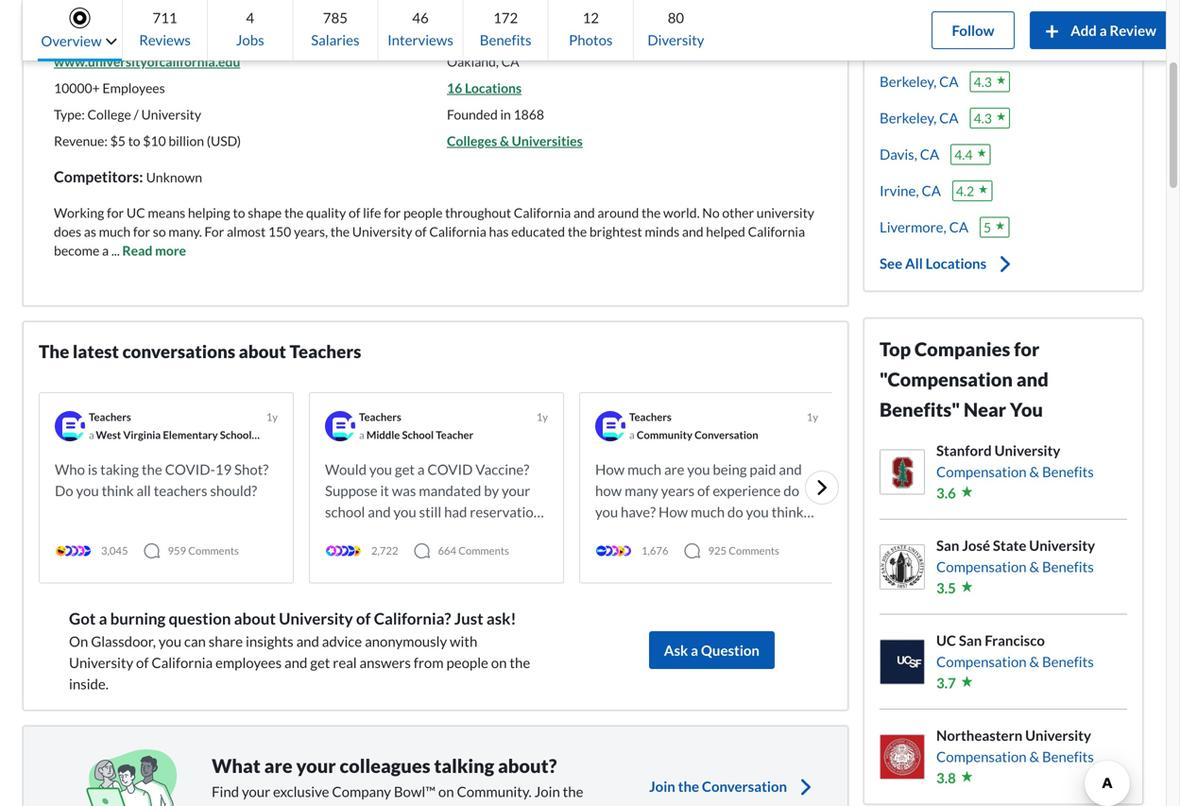 Task type: locate. For each thing, give the bounding box(es) containing it.
san left francisco
[[959, 632, 982, 649]]

means
[[148, 205, 185, 221]]

1 horizontal spatial uc
[[937, 632, 957, 649]]

work
[[549, 12, 583, 28]]

and down 'world.'
[[682, 224, 704, 240]]

uc up 3.7
[[937, 632, 957, 649]]

0 vertical spatial 4.3
[[974, 73, 992, 90]]

1 horizontal spatial on
[[491, 654, 507, 671]]

0 vertical spatial how
[[596, 461, 625, 478]]

1 vertical spatial how
[[659, 503, 688, 520]]

1 horizontal spatial with
[[450, 633, 478, 650]]

reviews
[[139, 31, 191, 48]]

0 vertical spatial get
[[395, 461, 415, 478]]

4.4
[[955, 146, 973, 162]]

with
[[450, 633, 478, 650], [343, 804, 371, 806]]

question
[[169, 609, 231, 628]]

elementary
[[163, 428, 218, 441]]

berkeley, ca
[[880, 73, 959, 90], [880, 109, 959, 126]]

10000+
[[54, 80, 100, 96]]

university of california overview 4.0 ★
[[54, 10, 442, 37]]

3 compensation from the top
[[937, 653, 1027, 670]]

see all locations
[[880, 255, 987, 272]]

benefits inside san josé state university compensation & benefits
[[1043, 558, 1094, 575]]

3 1y from the left
[[807, 411, 819, 423]]

1 horizontal spatial people
[[447, 654, 489, 671]]

3 compensation & benefits link from the top
[[937, 651, 1094, 673]]

ca for second berkeley, ca link from the bottom
[[940, 73, 959, 90]]

1 vertical spatial on
[[439, 783, 454, 800]]

uc inside uc san francisco compensation & benefits
[[937, 632, 957, 649]]

ca for first berkeley, ca link from the bottom of the page
[[940, 109, 959, 126]]

join inside what are your colleagues talking about? find your exclusive company bowl™ on community. join the hottest conversation with your colleagues anonymously.
[[535, 783, 560, 800]]

0 horizontal spatial people
[[404, 205, 443, 221]]

compensation down northeastern
[[937, 748, 1027, 765]]

1 horizontal spatial comments
[[459, 544, 509, 557]]

school up 19
[[220, 428, 252, 441]]

think inside how much are you being paid and how many years of experience do you have? how much do you think you deserve?
[[772, 503, 804, 520]]

a left west
[[89, 428, 94, 441]]

on down ask!
[[491, 654, 507, 671]]

and down 'it'
[[368, 503, 391, 520]]

next button image
[[812, 477, 833, 499]]

ca up 4.4
[[940, 109, 959, 126]]

0 vertical spatial locations
[[880, 29, 963, 52]]

2 vertical spatial about
[[234, 609, 276, 628]]

how down "years"
[[659, 503, 688, 520]]

0 horizontal spatial think
[[102, 482, 134, 499]]

1 vertical spatial 4.3
[[974, 110, 992, 126]]

3.7
[[937, 674, 956, 691]]

0 vertical spatial conversation
[[695, 428, 759, 441]]

colleagues
[[340, 755, 431, 777], [405, 804, 470, 806]]

0 horizontal spatial get
[[310, 654, 330, 671]]

3,045
[[101, 544, 128, 557]]

2 compensation from the top
[[937, 558, 1027, 575]]

bowl™
[[394, 783, 436, 800]]

and inside top companies for "compensation and benefits" near you
[[1017, 368, 1049, 391]]

california?
[[374, 609, 451, 628]]

0 horizontal spatial comments
[[188, 544, 239, 557]]

people inside got a burning question about university of california? just ask! on glassdoor, you can share insights and advice anonymously with university of california employees and get real answers from people on the inside.
[[447, 654, 489, 671]]

...
[[111, 242, 120, 259]]

1 vertical spatial san
[[959, 632, 982, 649]]

school
[[325, 503, 365, 520]]

4 compensation & benefits link from the top
[[937, 746, 1094, 768]]

shot?
[[234, 461, 269, 478]]

4 compensation from the top
[[937, 748, 1027, 765]]

$10
[[143, 133, 166, 149]]

are
[[664, 461, 685, 478], [264, 755, 293, 777]]

share
[[209, 633, 243, 650]]

0 horizontal spatial teacher
[[96, 446, 133, 459]]

0 horizontal spatial uc
[[127, 205, 145, 221]]

1 school from the left
[[220, 428, 252, 441]]

2 berkeley, ca link from the top
[[880, 107, 959, 129]]

2 compensation & benefits link from the top
[[937, 556, 1096, 578]]

ca for davis, ca link
[[920, 146, 940, 163]]

& inside northeastern university compensation & benefits
[[1030, 748, 1040, 765]]

2 horizontal spatial much
[[691, 503, 725, 520]]

a inside got a burning question about university of california? just ask! on glassdoor, you can share insights and advice anonymously with university of california employees and get real answers from people on the inside.
[[99, 609, 107, 628]]

0 vertical spatial people
[[404, 205, 443, 221]]

a right "add"
[[1100, 22, 1107, 39]]

do left next button icon
[[784, 482, 800, 499]]

compensation & benefits link for northeastern
[[937, 746, 1094, 768]]

1 compensation & benefits link from the top
[[937, 461, 1094, 483]]

ca down follow 'button' at right
[[940, 73, 959, 90]]

ca right irvine,
[[922, 182, 941, 199]]

years
[[661, 482, 695, 499]]

people right the from
[[447, 654, 489, 671]]

do
[[784, 482, 800, 499], [728, 503, 744, 520]]

benefits"
[[880, 398, 961, 421]]

a left ...
[[102, 242, 109, 259]]

ask a question
[[664, 642, 760, 659]]

1 vertical spatial get
[[310, 654, 330, 671]]

working
[[54, 205, 104, 221]]

compensation & benefits link down northeastern
[[937, 746, 1094, 768]]

1 berkeley, ca link from the top
[[880, 71, 959, 92]]

paid
[[750, 461, 777, 478]]

2 school from the left
[[402, 428, 434, 441]]

0 vertical spatial berkeley,
[[880, 73, 937, 90]]

the latest conversations about teachers
[[39, 341, 361, 362]]

university inside stanford university compensation & benefits
[[995, 442, 1061, 459]]

0 horizontal spatial 1y
[[266, 411, 278, 423]]

1 comments from the left
[[188, 544, 239, 557]]

berkeley, ca for first berkeley, ca link from the bottom of the page
[[880, 109, 959, 126]]

the inside got a burning question about university of california? just ask! on glassdoor, you can share insights and advice anonymously with university of california employees and get real answers from people on the inside.
[[510, 654, 530, 671]]

review
[[1110, 22, 1157, 39]]

company
[[332, 783, 391, 800]]

follow button
[[932, 11, 1015, 49]]

0 horizontal spatial school
[[220, 428, 252, 441]]

think down taking
[[102, 482, 134, 499]]

you down is
[[76, 482, 99, 499]]

san josé state university image
[[881, 545, 924, 589]]

1 vertical spatial people
[[447, 654, 489, 671]]

2 horizontal spatial 1y
[[807, 411, 819, 423]]

2 horizontal spatial comments
[[729, 544, 780, 557]]

4
[[246, 9, 254, 26]]

a left covid
[[418, 461, 425, 478]]

and right "paid"
[[779, 461, 802, 478]]

comments for experience
[[729, 544, 780, 557]]

answers
[[360, 654, 411, 671]]

conversations
[[122, 341, 235, 362]]

0 vertical spatial san
[[937, 537, 960, 554]]

here?
[[585, 12, 620, 28]]

with down just
[[450, 633, 478, 650]]

2 comments from the left
[[459, 544, 509, 557]]

comments right 959
[[188, 544, 239, 557]]

comments right 925
[[729, 544, 780, 557]]

1 vertical spatial berkeley,
[[880, 109, 937, 126]]

4.0
[[401, 15, 425, 36]]

4.3 up 4.2
[[974, 110, 992, 126]]

compensation down stanford
[[937, 463, 1027, 480]]

1y for how much are you being paid and how many years of experience do you have? how much do you think you deserve?
[[807, 411, 819, 423]]

are inside how much are you being paid and how many years of experience do you have? how much do you think you deserve?
[[664, 461, 685, 478]]

ca left the 5
[[950, 218, 969, 235]]

your inside would you get a covid vaccine? suppose it was mandated by your school and you still had reservations about it.
[[502, 482, 531, 499]]

80 diversity
[[648, 9, 705, 48]]

1 vertical spatial berkeley, ca link
[[880, 107, 959, 129]]

your down the company
[[373, 804, 402, 806]]

taking
[[100, 461, 139, 478]]

much inside working for uc means helping to shape the quality of life for people throughout california and around the world. no other university does as much for so many. for almost 150 years, the university of california has educated the brightest minds and helped california become a
[[99, 224, 131, 240]]

on down talking
[[439, 783, 454, 800]]

much up many
[[628, 461, 662, 478]]

read
[[122, 242, 153, 259]]

teacher up taking
[[96, 446, 133, 459]]

you inside got a burning question about university of california? just ask! on glassdoor, you can share insights and advice anonymously with university of california employees and get real answers from people on the inside.
[[159, 633, 182, 650]]

0 horizontal spatial do
[[728, 503, 744, 520]]

0 vertical spatial colleagues
[[340, 755, 431, 777]]

reservations
[[470, 503, 548, 520]]

1 vertical spatial with
[[343, 804, 371, 806]]

people right life at left
[[404, 205, 443, 221]]

claim
[[623, 12, 657, 28]]

1 horizontal spatial to
[[233, 205, 245, 221]]

do down experience
[[728, 503, 744, 520]]

0 vertical spatial are
[[664, 461, 685, 478]]

1 compensation from the top
[[937, 463, 1027, 480]]

oakland,
[[447, 53, 499, 69]]

1 vertical spatial uc
[[937, 632, 957, 649]]

about up insights
[[234, 609, 276, 628]]

and up you
[[1017, 368, 1049, 391]]

ca inside 'link'
[[922, 182, 941, 199]]

3.8
[[937, 769, 956, 786]]

of
[[974, 0, 991, 22], [164, 10, 185, 37], [349, 205, 361, 221], [415, 224, 427, 240], [698, 482, 710, 499], [356, 609, 371, 628], [136, 654, 149, 671]]

and inside how much are you being paid and how many years of experience do you have? how much do you think you deserve?
[[779, 461, 802, 478]]

university inside san josé state university compensation & benefits
[[1030, 537, 1096, 554]]

how
[[596, 461, 625, 478], [659, 503, 688, 520]]

a right got
[[99, 609, 107, 628]]

profile
[[778, 12, 818, 28]]

san inside uc san francisco compensation & benefits
[[959, 632, 982, 649]]

compensation
[[937, 463, 1027, 480], [937, 558, 1027, 575], [937, 653, 1027, 670], [937, 748, 1027, 765]]

all
[[137, 482, 151, 499]]

a inside working for uc means helping to shape the quality of life for people throughout california and around the world. no other university does as much for so many. for almost 150 years, the university of california has educated the brightest minds and helped california become a
[[102, 242, 109, 259]]

0 vertical spatial uc
[[127, 205, 145, 221]]

stanford university image
[[881, 450, 924, 494]]

got
[[69, 609, 96, 628]]

school
[[220, 428, 252, 441], [402, 428, 434, 441]]

your up reservations
[[502, 482, 531, 499]]

1 berkeley, ca from the top
[[880, 73, 959, 90]]

to right $5
[[128, 133, 140, 149]]

overview up 10000+
[[41, 32, 102, 49]]

are up "years"
[[664, 461, 685, 478]]

colleagues down bowl™
[[405, 804, 470, 806]]

you up "years"
[[688, 461, 710, 478]]

around
[[598, 205, 639, 221]]

about right the conversations
[[239, 341, 286, 362]]

the inside what are your colleagues talking about? find your exclusive company bowl™ on community. join the hottest conversation with your colleagues anonymously.
[[563, 783, 584, 800]]

1 horizontal spatial overview
[[294, 10, 393, 37]]

school inside a west virginia elementary school teacher
[[220, 428, 252, 441]]

burning
[[110, 609, 166, 628]]

1 vertical spatial berkeley, ca
[[880, 109, 959, 126]]

2 berkeley, ca from the top
[[880, 109, 959, 126]]

virginia
[[123, 428, 161, 441]]

as
[[84, 224, 96, 240]]

2 vertical spatial much
[[691, 503, 725, 520]]

compensation & benefits link down state
[[937, 556, 1096, 578]]

1 horizontal spatial school
[[402, 428, 434, 441]]

get up was
[[395, 461, 415, 478]]

conversation for join the conversation
[[702, 778, 787, 795]]

1 1y from the left
[[266, 411, 278, 423]]

925 comments
[[708, 544, 780, 557]]

(usd)
[[207, 133, 241, 149]]

1 vertical spatial locations
[[465, 80, 522, 96]]

get left real at the left of the page
[[310, 654, 330, 671]]

$5
[[110, 133, 126, 149]]

employees
[[102, 80, 165, 96]]

berkeley, ca for second berkeley, ca link from the bottom
[[880, 73, 959, 90]]

about down school
[[325, 525, 361, 542]]

4.3 down follow 'button' at right
[[974, 73, 992, 90]]

revenue: $5 to $10 billion (usd)
[[54, 133, 241, 149]]

0 horizontal spatial on
[[439, 783, 454, 800]]

0 horizontal spatial to
[[128, 133, 140, 149]]

16 locations
[[447, 80, 522, 96]]

san left josé
[[937, 537, 960, 554]]

university of california locations
[[880, 0, 1081, 52]]

for up you
[[1014, 338, 1040, 361]]

a right ask
[[691, 642, 699, 659]]

quality
[[306, 205, 346, 221]]

your up hottest
[[242, 783, 270, 800]]

0 horizontal spatial join
[[535, 783, 560, 800]]

a inside would you get a covid vaccine? suppose it was mandated by your school and you still had reservations about it.
[[418, 461, 425, 478]]

uc inside working for uc means helping to shape the quality of life for people throughout california and around the world. no other university does as much for so many. for almost 150 years, the university of california has educated the brightest minds and helped california become a
[[127, 205, 145, 221]]

livermore,
[[880, 218, 947, 235]]

0 vertical spatial with
[[450, 633, 478, 650]]

california inside got a burning question about university of california? just ask! on glassdoor, you can share insights and advice anonymously with university of california employees and get real answers from people on the inside.
[[152, 654, 213, 671]]

competitors : unknown
[[54, 167, 202, 186]]

being
[[713, 461, 747, 478]]

and left advice
[[296, 633, 319, 650]]

a left community
[[630, 428, 635, 441]]

0 vertical spatial berkeley, ca link
[[880, 71, 959, 92]]

0 vertical spatial do
[[784, 482, 800, 499]]

80
[[668, 9, 684, 26]]

compensation & benefits link down stanford
[[937, 461, 1094, 483]]

1y
[[266, 411, 278, 423], [537, 411, 548, 423], [807, 411, 819, 423]]

1 vertical spatial about
[[325, 525, 361, 542]]

teachers
[[154, 482, 207, 499]]

by
[[484, 482, 499, 499]]

much down "years"
[[691, 503, 725, 520]]

1 horizontal spatial get
[[395, 461, 415, 478]]

does
[[54, 224, 81, 240]]

are inside what are your colleagues talking about? find your exclusive company bowl™ on community. join the hottest conversation with your colleagues anonymously.
[[264, 755, 293, 777]]

compensation down josé
[[937, 558, 1027, 575]]

much up ...
[[99, 224, 131, 240]]

0 vertical spatial think
[[102, 482, 134, 499]]

your up exclusive
[[296, 755, 336, 777]]

for inside top companies for "compensation and benefits" near you
[[1014, 338, 1040, 361]]

are up exclusive
[[264, 755, 293, 777]]

school right the "middle"
[[402, 428, 434, 441]]

0 horizontal spatial are
[[264, 755, 293, 777]]

with inside what are your colleagues talking about? find your exclusive company bowl™ on community. join the hottest conversation with your colleagues anonymously.
[[343, 804, 371, 806]]

0 vertical spatial on
[[491, 654, 507, 671]]

1 horizontal spatial teacher
[[436, 428, 474, 441]]

how up how
[[596, 461, 625, 478]]

1 berkeley, from the top
[[880, 73, 937, 90]]

1 horizontal spatial are
[[664, 461, 685, 478]]

california inside university of california locations
[[995, 0, 1081, 22]]

1 vertical spatial think
[[772, 503, 804, 520]]

2 berkeley, from the top
[[880, 109, 937, 126]]

0 vertical spatial berkeley, ca
[[880, 73, 959, 90]]

to up almost at the left of the page
[[233, 205, 245, 221]]

0 horizontal spatial how
[[596, 461, 625, 478]]

1 vertical spatial to
[[233, 205, 245, 221]]

3 comments from the left
[[729, 544, 780, 557]]

0 horizontal spatial with
[[343, 804, 371, 806]]

add a review
[[1071, 22, 1157, 39]]

compensation & benefits link down francisco
[[937, 651, 1094, 673]]

helped
[[706, 224, 746, 240]]

you left can
[[159, 633, 182, 650]]

1 vertical spatial conversation
[[702, 778, 787, 795]]

1 vertical spatial colleagues
[[405, 804, 470, 806]]

ca for the livermore, ca link
[[950, 218, 969, 235]]

0 vertical spatial to
[[128, 133, 140, 149]]

664 comments
[[438, 544, 509, 557]]

teachers
[[290, 341, 361, 362], [89, 411, 131, 423], [359, 411, 401, 423], [630, 411, 672, 423]]

1 vertical spatial teacher
[[96, 446, 133, 459]]

think down experience
[[772, 503, 804, 520]]

compensation & benefits link for stanford
[[937, 461, 1094, 483]]

1 vertical spatial much
[[628, 461, 662, 478]]

benefits inside northeastern university compensation & benefits
[[1043, 748, 1094, 765]]

uc left the means
[[127, 205, 145, 221]]

compensation down francisco
[[937, 653, 1027, 670]]

with down the company
[[343, 804, 371, 806]]

1y for would you get a covid vaccine? suppose it was mandated by your school and you still had reservations about it.
[[537, 411, 548, 423]]

ask!
[[487, 609, 517, 628]]

1 horizontal spatial think
[[772, 503, 804, 520]]

overview left 4.0
[[294, 10, 393, 37]]

experience
[[713, 482, 781, 499]]

deserve?
[[621, 525, 676, 542]]

you left the deserve?
[[596, 525, 618, 542]]

1 vertical spatial are
[[264, 755, 293, 777]]

0 horizontal spatial much
[[99, 224, 131, 240]]

and
[[574, 205, 595, 221], [682, 224, 704, 240], [1017, 368, 1049, 391], [779, 461, 802, 478], [368, 503, 391, 520], [296, 633, 319, 650], [285, 654, 308, 671]]

teacher up covid
[[436, 428, 474, 441]]

colleagues up the company
[[340, 755, 431, 777]]

davis, ca
[[880, 146, 940, 163]]

you down experience
[[746, 503, 769, 520]]

locations inside university of california locations
[[880, 29, 963, 52]]

2 1y from the left
[[537, 411, 548, 423]]

46
[[412, 9, 429, 26]]

ca right davis,
[[920, 146, 940, 163]]

0 vertical spatial much
[[99, 224, 131, 240]]

1 horizontal spatial 1y
[[537, 411, 548, 423]]

1 horizontal spatial do
[[784, 482, 800, 499]]

comments right 664
[[459, 544, 509, 557]]

for right working
[[107, 205, 124, 221]]

companies
[[915, 338, 1011, 361]]



Task type: describe. For each thing, give the bounding box(es) containing it.
anonymously
[[365, 633, 447, 650]]

with inside got a burning question about university of california? just ask! on glassdoor, you can share insights and advice anonymously with university of california employees and get real answers from people on the inside.
[[450, 633, 478, 650]]

irvine,
[[880, 182, 919, 199]]

colleges
[[447, 133, 497, 149]]

and inside would you get a covid vaccine? suppose it was mandated by your school and you still had reservations about it.
[[368, 503, 391, 520]]

other
[[722, 205, 754, 221]]

san inside san josé state university compensation & benefits
[[937, 537, 960, 554]]

12 photos
[[569, 9, 613, 48]]

northeastern
[[937, 727, 1023, 744]]

many.
[[169, 224, 202, 240]]

suppose
[[325, 482, 378, 499]]

1868
[[514, 106, 544, 122]]

you up 'it'
[[369, 461, 392, 478]]

you
[[1010, 398, 1044, 421]]

billion
[[169, 133, 204, 149]]

about inside would you get a covid vaccine? suppose it was mandated by your school and you still had reservations about it.
[[325, 525, 361, 542]]

& inside uc san francisco compensation & benefits
[[1030, 653, 1040, 670]]

for left so at the left top of the page
[[133, 224, 150, 240]]

1 vertical spatial do
[[728, 503, 744, 520]]

think inside 'who is taking the covid-19 shot? do you think all teachers should?'
[[102, 482, 134, 499]]

uc san francisco image
[[881, 640, 924, 684]]

comments for your
[[459, 544, 509, 557]]

teacher inside a west virginia elementary school teacher
[[96, 446, 133, 459]]

world.
[[664, 205, 700, 221]]

1 horizontal spatial join
[[649, 778, 676, 795]]

compensation & benefits link for uc
[[937, 651, 1094, 673]]

compensation inside stanford university compensation & benefits
[[937, 463, 1027, 480]]

conversation
[[260, 804, 340, 806]]

ca for irvine, ca 'link'
[[922, 182, 941, 199]]

photos
[[569, 31, 613, 48]]

for
[[205, 224, 224, 240]]

5
[[984, 219, 992, 235]]

can
[[184, 633, 206, 650]]

compensation inside san josé state university compensation & benefits
[[937, 558, 1027, 575]]

www.universityofcalifornia.edu
[[54, 53, 240, 69]]

latest
[[73, 341, 119, 362]]

about inside got a burning question about university of california? just ask! on glassdoor, you can share insights and advice anonymously with university of california employees and get real answers from people on the inside.
[[234, 609, 276, 628]]

insights
[[246, 633, 294, 650]]

unknown
[[146, 169, 202, 185]]

you down was
[[394, 503, 417, 520]]

benefits inside uc san francisco compensation & benefits
[[1043, 653, 1094, 670]]

colleges & universities link
[[447, 133, 583, 149]]

university inside working for uc means helping to shape the quality of life for people throughout california and around the world. no other university does as much for so many. for almost 150 years, the university of california has educated the brightest minds and helped california become a
[[352, 224, 413, 240]]

of inside university of california locations
[[974, 0, 991, 22]]

join the conversation
[[649, 778, 787, 795]]

a left the "middle"
[[359, 428, 365, 441]]

benefits inside stanford university compensation & benefits
[[1043, 463, 1094, 480]]

san josé state university compensation & benefits
[[937, 537, 1096, 575]]

compensation inside uc san francisco compensation & benefits
[[937, 653, 1027, 670]]

university inside university of california locations
[[880, 0, 970, 22]]

785 salaries
[[311, 9, 360, 48]]

2 4.3 from the top
[[974, 110, 992, 126]]

should?
[[210, 482, 257, 499]]

compensation inside northeastern university compensation & benefits
[[937, 748, 1027, 765]]

francisco
[[985, 632, 1045, 649]]

brightest
[[590, 224, 643, 240]]

you inside 'who is taking the covid-19 shot? do you think all teachers should?'
[[76, 482, 99, 499]]

& inside san josé state university compensation & benefits
[[1030, 558, 1040, 575]]

2 vertical spatial locations
[[926, 255, 987, 272]]

172 benefits
[[480, 9, 532, 48]]

16 locations link
[[447, 80, 522, 96]]

from
[[414, 654, 444, 671]]

is
[[88, 461, 98, 478]]

a west virginia elementary school teacher
[[89, 428, 252, 459]]

the inside join the conversation link
[[678, 778, 700, 795]]

type:
[[54, 106, 85, 122]]

on inside got a burning question about university of california? just ask! on glassdoor, you can share insights and advice anonymously with university of california employees and get real answers from people on the inside.
[[491, 654, 507, 671]]

get inside would you get a covid vaccine? suppose it was mandated by your school and you still had reservations about it.
[[395, 461, 415, 478]]

life
[[363, 205, 381, 221]]

:
[[139, 167, 143, 186]]

you down how
[[596, 503, 618, 520]]

interviews
[[388, 31, 454, 48]]

berkeley, for first berkeley, ca link from the bottom of the page
[[880, 109, 937, 126]]

and down insights
[[285, 654, 308, 671]]

founded in 1868
[[447, 106, 544, 122]]

davis, ca link
[[880, 144, 940, 165]]

of inside how much are you being paid and how many years of experience do you have? how much do you think you deserve?
[[698, 482, 710, 499]]

teachers for how much are you being paid and how many years of experience do you have? how much do you think you deserve?
[[630, 411, 672, 423]]

ask
[[664, 642, 688, 659]]

anonymously.
[[472, 804, 557, 806]]

uc san francisco compensation & benefits
[[937, 632, 1094, 670]]

1 horizontal spatial much
[[628, 461, 662, 478]]

glassdoor,
[[91, 633, 156, 650]]

west
[[96, 428, 121, 441]]

founded
[[447, 106, 498, 122]]

a inside add a review link
[[1100, 22, 1107, 39]]

have?
[[621, 503, 656, 520]]

to inside working for uc means helping to shape the quality of life for people throughout california and around the world. no other university does as much for so many. for almost 150 years, the university of california has educated the brightest minds and helped california become a
[[233, 205, 245, 221]]

northeastern university image
[[881, 735, 924, 779]]

add a review link
[[1030, 11, 1172, 49]]

3.6
[[937, 484, 956, 501]]

read more button
[[122, 241, 186, 260]]

what are your colleagues talking about? find your exclusive company bowl™ on community. join the hottest conversation with your colleagues anonymously.
[[212, 755, 584, 806]]

conversation for a community conversation
[[695, 428, 759, 441]]

on inside what are your colleagues talking about? find your exclusive company bowl™ on community. join the hottest conversation with your colleagues anonymously.
[[439, 783, 454, 800]]

community.
[[457, 783, 532, 800]]

more
[[155, 242, 186, 259]]

a community conversation
[[630, 428, 759, 441]]

it
[[380, 482, 389, 499]]

who
[[55, 461, 85, 478]]

a inside the ask a question link
[[691, 642, 699, 659]]

3.5
[[937, 579, 956, 596]]

berkeley, for second berkeley, ca link from the bottom
[[880, 73, 937, 90]]

inside.
[[69, 675, 109, 692]]

comments for teachers
[[188, 544, 239, 557]]

get inside got a burning question about university of california? just ask! on glassdoor, you can share insights and advice anonymously with university of california employees and get real answers from people on the inside.
[[310, 654, 330, 671]]

vaccine?
[[476, 461, 530, 478]]

ca down 172 benefits
[[502, 53, 520, 69]]

hottest
[[212, 804, 257, 806]]

... read more
[[109, 242, 186, 259]]

& inside stanford university compensation & benefits
[[1030, 463, 1040, 480]]

see all locations link
[[880, 253, 1128, 276]]

compensation & benefits link for san
[[937, 556, 1096, 578]]

college
[[87, 106, 131, 122]]

1 4.3 from the top
[[974, 73, 992, 90]]

in
[[500, 106, 511, 122]]

university inside northeastern university compensation & benefits
[[1026, 727, 1092, 744]]

0 horizontal spatial overview
[[41, 32, 102, 49]]

10000+ employees
[[54, 80, 165, 96]]

how
[[596, 482, 622, 499]]

0 vertical spatial teacher
[[436, 428, 474, 441]]

people inside working for uc means helping to shape the quality of life for people throughout california and around the world. no other university does as much for so many. for almost 150 years, the university of california has educated the brightest minds and helped california become a
[[404, 205, 443, 221]]

1y for who is taking the covid-19 shot? do you think all teachers should?
[[266, 411, 278, 423]]

teachers for who is taking the covid-19 shot? do you think all teachers should?
[[89, 411, 131, 423]]

livermore, ca
[[880, 218, 969, 235]]

a inside a west virginia elementary school teacher
[[89, 428, 94, 441]]

your up diversity
[[660, 12, 687, 28]]

find
[[212, 783, 239, 800]]

teachers for would you get a covid vaccine? suppose it was mandated by your school and you still had reservations about it.
[[359, 411, 401, 423]]

and left around at right top
[[574, 205, 595, 221]]

has
[[489, 224, 509, 240]]

1 horizontal spatial how
[[659, 503, 688, 520]]

for right life at left
[[384, 205, 401, 221]]

salaries
[[311, 31, 360, 48]]

16
[[447, 80, 462, 96]]

959 comments
[[168, 544, 239, 557]]

livermore, ca link
[[880, 216, 969, 238]]

university
[[757, 205, 815, 221]]

the inside 'who is taking the covid-19 shot? do you think all teachers should?'
[[142, 461, 162, 478]]

it.
[[364, 525, 376, 542]]

free
[[689, 12, 716, 28]]

about?
[[498, 755, 557, 777]]

helping
[[188, 205, 230, 221]]

so
[[153, 224, 166, 240]]

0 vertical spatial about
[[239, 341, 286, 362]]

josé
[[963, 537, 991, 554]]



Task type: vqa. For each thing, say whether or not it's contained in the screenshot.
as
yes



